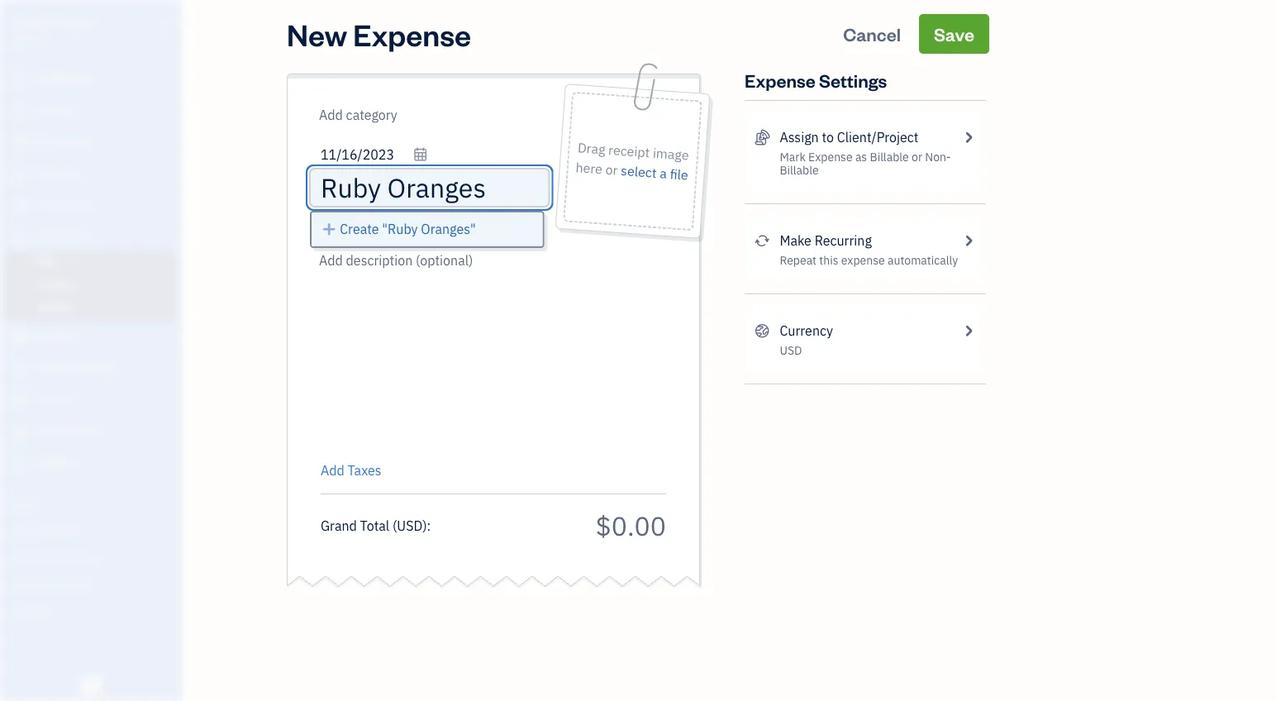 Task type: describe. For each thing, give the bounding box(es) containing it.
a
[[659, 164, 668, 182]]

Description text field
[[313, 251, 658, 449]]

money image
[[11, 392, 31, 409]]

grand total ( usd ):
[[321, 517, 431, 534]]

select a file
[[621, 162, 689, 184]]

Amount (USD) text field
[[595, 508, 667, 543]]

payment image
[[11, 198, 31, 214]]

to
[[822, 129, 834, 146]]

Merchant text field
[[321, 171, 547, 204]]

report image
[[11, 455, 31, 471]]

main element
[[0, 0, 223, 701]]

1 horizontal spatial usd
[[780, 343, 802, 358]]

"ruby
[[382, 220, 418, 238]]

mark expense as billable or non- billable
[[780, 149, 952, 178]]

or for drag receipt image here or
[[605, 161, 619, 179]]

or for mark expense as billable or non- billable
[[912, 149, 923, 165]]

create "ruby oranges" list box
[[312, 213, 543, 246]]

image
[[653, 144, 690, 164]]

drag
[[577, 139, 606, 158]]

cancel button
[[829, 14, 916, 54]]

dashboard image
[[11, 72, 31, 88]]

freshbooks image
[[78, 675, 104, 695]]

make recurring
[[780, 232, 872, 249]]

refresh image
[[755, 231, 770, 251]]

chart image
[[11, 423, 31, 440]]

oranges
[[47, 14, 97, 32]]

create "ruby oranges"
[[340, 220, 476, 238]]

expense for new expense
[[353, 14, 471, 53]]

assign
[[780, 129, 819, 146]]

):
[[423, 517, 431, 534]]

add taxes button
[[321, 461, 382, 480]]

settings image
[[12, 603, 177, 616]]

oranges"
[[421, 220, 476, 238]]

automatically
[[888, 253, 959, 268]]

plus image
[[322, 219, 337, 239]]

mark
[[780, 149, 806, 165]]

1 vertical spatial expense
[[745, 68, 816, 92]]

project image
[[11, 329, 31, 346]]

Category text field
[[319, 105, 461, 125]]

(
[[393, 517, 397, 534]]

settings
[[819, 68, 888, 92]]

0 horizontal spatial billable
[[780, 162, 819, 178]]

expense settings
[[745, 68, 888, 92]]

expense image
[[11, 229, 31, 246]]

ruby oranges owner
[[13, 14, 97, 46]]

repeat
[[780, 253, 817, 268]]

add taxes
[[321, 462, 382, 479]]

apps image
[[12, 497, 177, 510]]

chevronright image for to
[[961, 127, 977, 147]]

recurring
[[815, 232, 872, 249]]

select
[[621, 162, 658, 182]]



Task type: locate. For each thing, give the bounding box(es) containing it.
1 horizontal spatial billable
[[870, 149, 909, 165]]

receipt
[[608, 141, 651, 161]]

0 vertical spatial usd
[[780, 343, 802, 358]]

billable down assign
[[780, 162, 819, 178]]

0 horizontal spatial or
[[605, 161, 619, 179]]

1 chevronright image from the top
[[961, 127, 977, 147]]

owner
[[13, 33, 44, 46]]

or inside the mark expense as billable or non- billable
[[912, 149, 923, 165]]

chevronright image
[[961, 127, 977, 147], [961, 231, 977, 251], [961, 321, 977, 341]]

currency
[[780, 322, 834, 339]]

as
[[856, 149, 868, 165]]

usd down currency
[[780, 343, 802, 358]]

expensesrebilling image
[[755, 127, 770, 147]]

or inside drag receipt image here or
[[605, 161, 619, 179]]

usd
[[780, 343, 802, 358], [397, 517, 423, 534]]

2 chevronright image from the top
[[961, 231, 977, 251]]

estimate image
[[11, 135, 31, 151]]

here
[[575, 159, 603, 178]]

expense for mark expense as billable or non- billable
[[809, 149, 853, 165]]

total
[[360, 517, 390, 534]]

1 vertical spatial chevronright image
[[961, 231, 977, 251]]

1 vertical spatial usd
[[397, 517, 423, 534]]

billable down the client/project
[[870, 149, 909, 165]]

cancel
[[844, 22, 901, 45]]

expense
[[353, 14, 471, 53], [745, 68, 816, 92], [809, 149, 853, 165]]

currencyandlanguage image
[[755, 321, 770, 341]]

2 vertical spatial expense
[[809, 149, 853, 165]]

client image
[[11, 103, 31, 120]]

save button
[[919, 14, 990, 54]]

or left non-
[[912, 149, 923, 165]]

drag receipt image here or
[[575, 139, 690, 179]]

non-
[[926, 149, 952, 165]]

chevronright image for recurring
[[961, 231, 977, 251]]

3 chevronright image from the top
[[961, 321, 977, 341]]

taxes
[[348, 462, 382, 479]]

expense
[[842, 253, 885, 268]]

add
[[321, 462, 345, 479]]

ruby
[[13, 14, 44, 32]]

save
[[934, 22, 975, 45]]

or
[[912, 149, 923, 165], [605, 161, 619, 179]]

billable
[[870, 149, 909, 165], [780, 162, 819, 178]]

Date in MM/DD/YYYY format text field
[[321, 146, 428, 163]]

items and services image
[[12, 550, 177, 563]]

make
[[780, 232, 812, 249]]

grand
[[321, 517, 357, 534]]

bank connections image
[[12, 576, 177, 590]]

2 vertical spatial chevronright image
[[961, 321, 977, 341]]

this
[[820, 253, 839, 268]]

team members image
[[12, 523, 177, 537]]

0 vertical spatial expense
[[353, 14, 471, 53]]

0 horizontal spatial usd
[[397, 517, 423, 534]]

usd right the total
[[397, 517, 423, 534]]

create
[[340, 220, 379, 238]]

repeat this expense automatically
[[780, 253, 959, 268]]

0 vertical spatial chevronright image
[[961, 127, 977, 147]]

expense inside the mark expense as billable or non- billable
[[809, 149, 853, 165]]

new
[[287, 14, 347, 53]]

client/project
[[837, 129, 919, 146]]

select a file button
[[620, 160, 689, 185]]

assign to client/project
[[780, 129, 919, 146]]

file
[[670, 165, 689, 184]]

1 horizontal spatial or
[[912, 149, 923, 165]]

timer image
[[11, 361, 31, 377]]

invoice image
[[11, 166, 31, 183]]

new expense
[[287, 14, 471, 53]]

or right the here
[[605, 161, 619, 179]]



Task type: vqa. For each thing, say whether or not it's contained in the screenshot.
topmost the "USD"
yes



